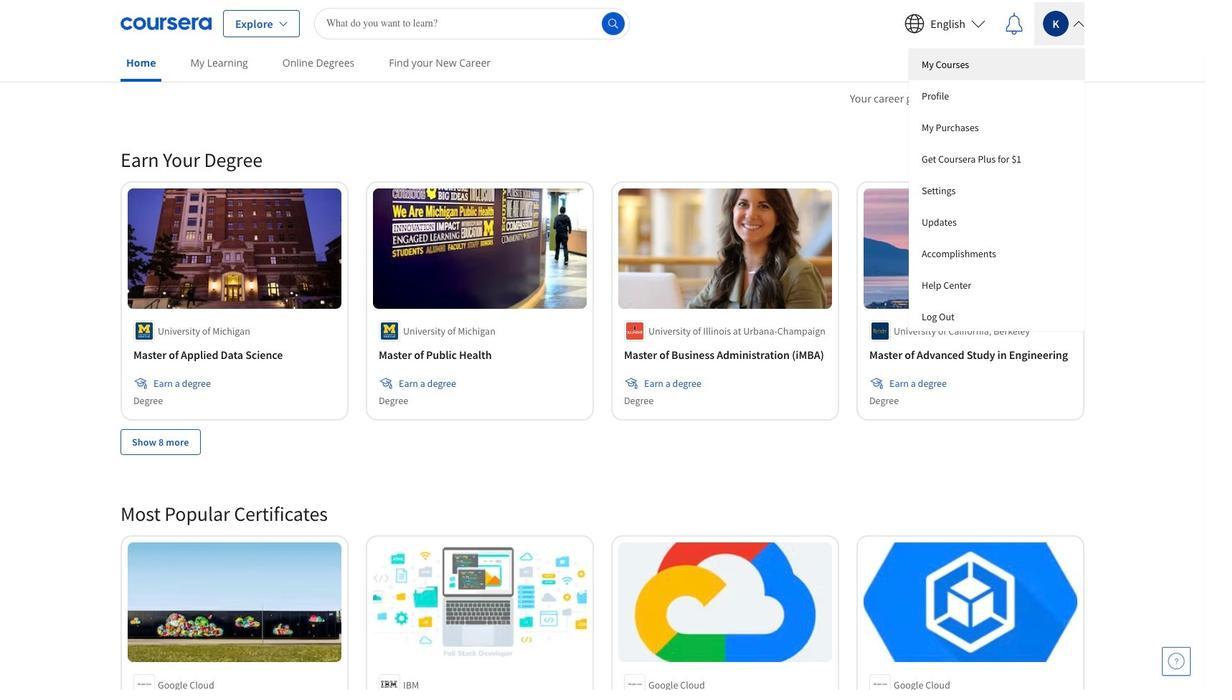 Task type: locate. For each thing, give the bounding box(es) containing it.
coursera image
[[121, 12, 212, 35]]

None search field
[[314, 8, 630, 39]]

menu
[[909, 48, 1085, 331]]

help center image
[[1168, 654, 1185, 671]]

main content
[[0, 72, 1205, 691]]

earn your degree collection element
[[112, 124, 1093, 478]]



Task type: describe. For each thing, give the bounding box(es) containing it.
What do you want to learn? text field
[[314, 8, 630, 39]]

most popular certificates collection element
[[112, 478, 1093, 691]]



Task type: vqa. For each thing, say whether or not it's contained in the screenshot.
Banner navigation
no



